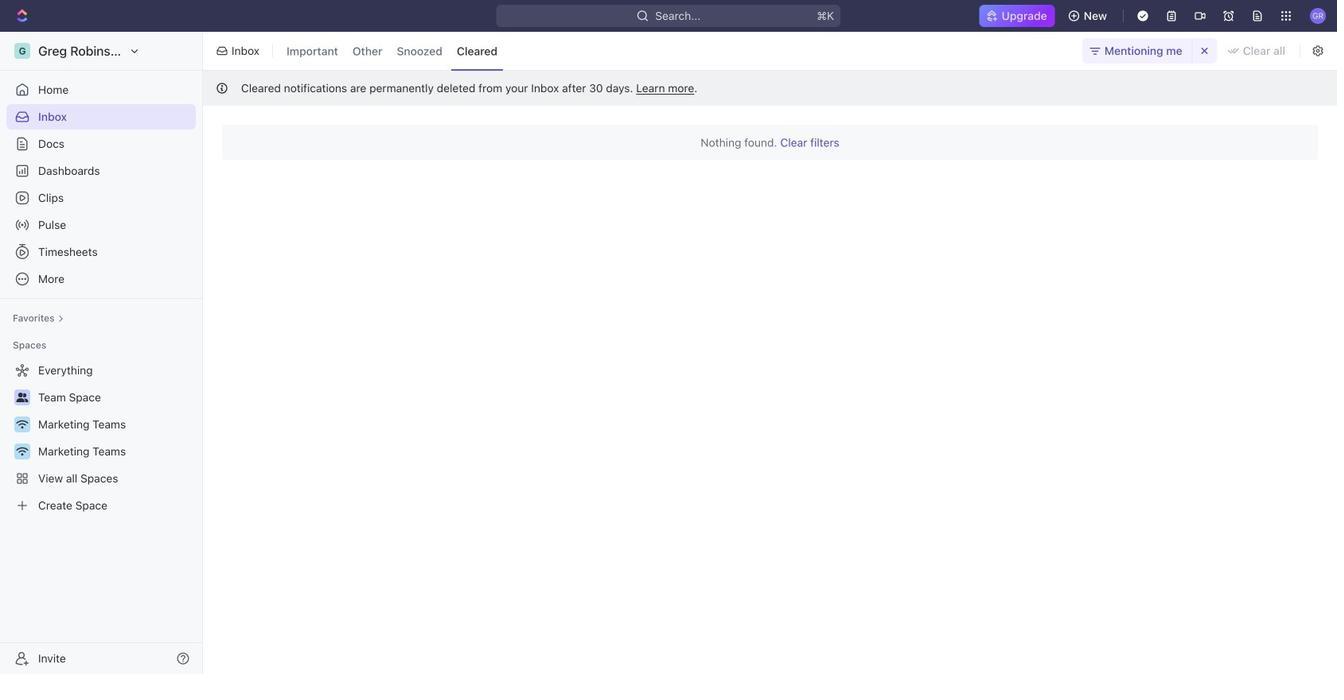 Task type: describe. For each thing, give the bounding box(es) containing it.
user group image
[[16, 393, 28, 403]]

tree inside sidebar navigation
[[6, 358, 196, 519]]

2 wifi image from the top
[[16, 447, 28, 457]]



Task type: locate. For each thing, give the bounding box(es) containing it.
1 wifi image from the top
[[16, 420, 28, 430]]

greg robinson's workspace, , element
[[14, 43, 30, 59]]

0 vertical spatial wifi image
[[16, 420, 28, 430]]

tree
[[6, 358, 196, 519]]

1 vertical spatial wifi image
[[16, 447, 28, 457]]

tab list
[[278, 29, 506, 73]]

sidebar navigation
[[0, 32, 206, 675]]

wifi image
[[16, 420, 28, 430], [16, 447, 28, 457]]



Task type: vqa. For each thing, say whether or not it's contained in the screenshot.
Greg Robinson's Workspace, , element
yes



